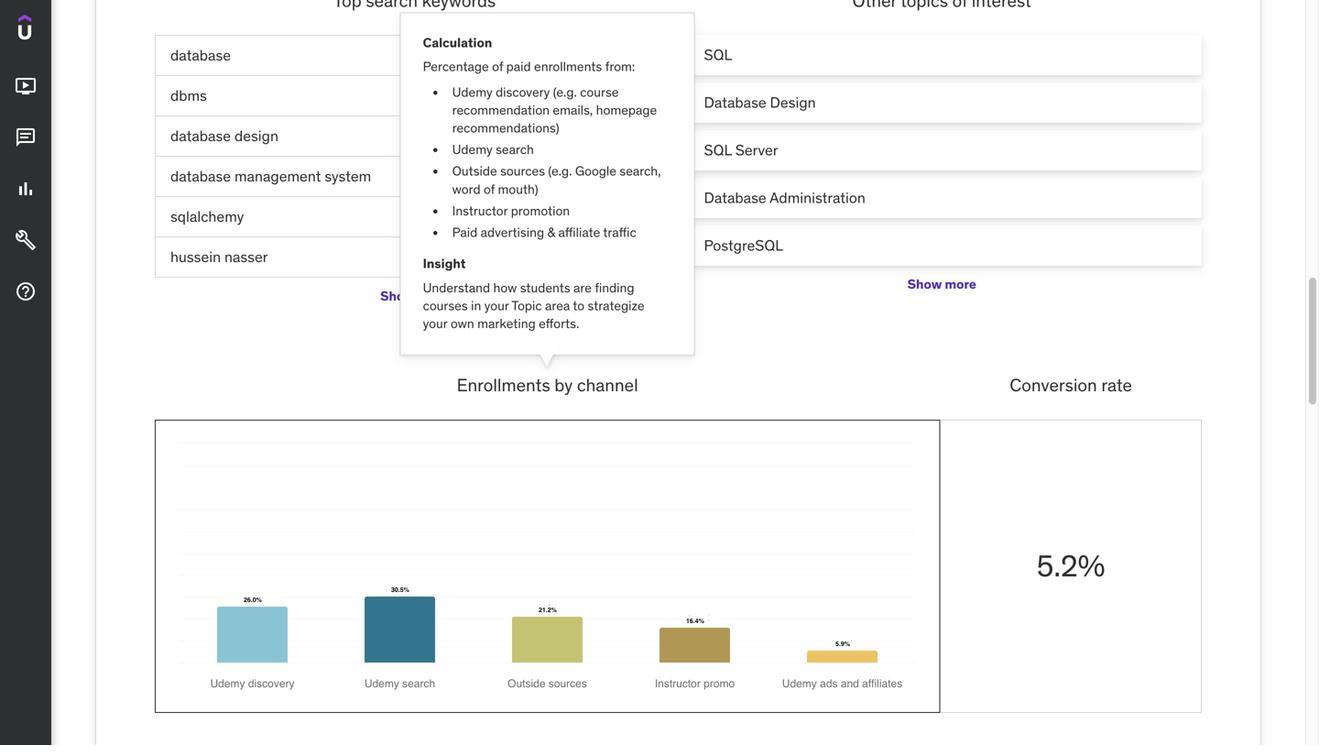 Task type: locate. For each thing, give the bounding box(es) containing it.
sqlalchemy
[[170, 207, 244, 226]]

1 vertical spatial your
[[423, 315, 448, 332]]

database administration
[[704, 188, 866, 207]]

show more
[[908, 276, 977, 292], [380, 288, 449, 304]]

database
[[704, 93, 767, 112], [704, 188, 767, 207]]

1 horizontal spatial show more
[[908, 276, 977, 292]]

promotion
[[511, 202, 570, 219]]

2 sql from the top
[[704, 141, 732, 159]]

outside
[[452, 163, 497, 179]]

1 vertical spatial of
[[484, 181, 495, 197]]

show
[[908, 276, 942, 292], [380, 288, 415, 304]]

1 vertical spatial sql
[[704, 141, 732, 159]]

11%
[[612, 46, 637, 65]]

discovery
[[496, 84, 550, 100]]

1 medium image from the top
[[15, 127, 37, 149]]

0 horizontal spatial show more
[[380, 288, 449, 304]]

0 vertical spatial database
[[704, 93, 767, 112]]

8%
[[613, 86, 636, 105]]

database for database management system
[[170, 167, 231, 186]]

traffic
[[603, 224, 637, 241]]

advertising
[[481, 224, 544, 241]]

hussein nasser
[[170, 247, 268, 266]]

interactive chart image
[[178, 442, 917, 690]]

hussein
[[170, 247, 221, 266]]

database for database
[[170, 46, 231, 65]]

database down sql server in the right of the page
[[704, 188, 767, 207]]

recommendation
[[452, 102, 550, 118]]

udemy down percentage
[[452, 84, 493, 100]]

(e.g. up emails,
[[553, 84, 577, 100]]

show more button down database administration link
[[908, 266, 977, 303]]

your down how
[[485, 297, 509, 314]]

1 horizontal spatial more
[[945, 276, 977, 292]]

conversion
[[1010, 374, 1098, 396]]

area
[[545, 297, 570, 314]]

database up sql server in the right of the page
[[704, 93, 767, 112]]

of right word on the top of page
[[484, 181, 495, 197]]

1 vertical spatial database
[[170, 126, 231, 145]]

mouth)
[[498, 181, 539, 197]]

to
[[573, 297, 585, 314]]

students
[[520, 279, 571, 296]]

1 database from the top
[[704, 93, 767, 112]]

more for right show more button
[[945, 276, 977, 292]]

homepage
[[596, 102, 657, 118]]

(e.g.
[[553, 84, 577, 100], [548, 163, 572, 179]]

udemy up outside
[[452, 141, 493, 158]]

medium image
[[15, 75, 37, 97], [15, 178, 37, 200]]

search
[[496, 141, 534, 158]]

nasser
[[224, 247, 268, 266]]

udemy
[[452, 84, 493, 100], [452, 141, 493, 158]]

sql for sql
[[704, 45, 733, 64]]

sql server
[[704, 141, 779, 159]]

0 vertical spatial database
[[170, 46, 231, 65]]

insight
[[423, 255, 466, 272]]

sql up the database design
[[704, 45, 733, 64]]

courses
[[423, 297, 468, 314]]

show more button down "insight"
[[380, 278, 449, 315]]

1 horizontal spatial show
[[908, 276, 942, 292]]

database management system
[[170, 167, 371, 186]]

1 sql from the top
[[704, 45, 733, 64]]

sql inside 'link'
[[704, 141, 732, 159]]

5.2%
[[1037, 547, 1106, 584]]

2 medium image from the top
[[15, 178, 37, 200]]

understand
[[423, 279, 490, 296]]

finding
[[595, 279, 635, 296]]

show more down "insight"
[[380, 288, 449, 304]]

calculation percentage of paid enrollments from: udemy discovery (e.g. course recommendation emails, homepage recommendations) udemy search outside sources (e.g. google search, word of mouth) instructor promotion paid advertising & affiliate traffic
[[423, 34, 661, 241]]

2 vertical spatial database
[[170, 167, 231, 186]]

3 database from the top
[[170, 167, 231, 186]]

sql left the "server"
[[704, 141, 732, 159]]

calculation
[[423, 34, 492, 51]]

show more button
[[908, 266, 977, 303], [380, 278, 449, 315]]

sql link
[[682, 35, 1202, 75]]

percentage
[[423, 58, 489, 75]]

0 vertical spatial medium image
[[15, 75, 37, 97]]

your down courses
[[423, 315, 448, 332]]

medium image
[[15, 127, 37, 149], [15, 229, 37, 251], [15, 281, 37, 303]]

show down postgresql link
[[908, 276, 942, 292]]

of left 'paid' on the left
[[492, 58, 503, 75]]

enrollments
[[457, 374, 551, 396]]

more down postgresql link
[[945, 276, 977, 292]]

database up sqlalchemy
[[170, 167, 231, 186]]

recommendations)
[[452, 120, 560, 136]]

0 horizontal spatial more
[[418, 288, 449, 304]]

word
[[452, 181, 481, 197]]

show left courses
[[380, 288, 415, 304]]

1 vertical spatial database
[[704, 188, 767, 207]]

0 horizontal spatial show
[[380, 288, 415, 304]]

2 database from the top
[[170, 126, 231, 145]]

channel
[[577, 374, 639, 396]]

show more down postgresql link
[[908, 276, 977, 292]]

1 vertical spatial medium image
[[15, 229, 37, 251]]

show for left show more button
[[380, 288, 415, 304]]

your
[[485, 297, 509, 314], [423, 315, 448, 332]]

database
[[170, 46, 231, 65], [170, 126, 231, 145], [170, 167, 231, 186]]

in
[[471, 297, 481, 314]]

more
[[945, 276, 977, 292], [418, 288, 449, 304]]

0 vertical spatial udemy
[[452, 84, 493, 100]]

server
[[736, 141, 779, 159]]

sql server link
[[682, 130, 1202, 171]]

2 medium image from the top
[[15, 229, 37, 251]]

database down dbms
[[170, 126, 231, 145]]

more down "insight"
[[418, 288, 449, 304]]

1 database from the top
[[170, 46, 231, 65]]

1 vertical spatial medium image
[[15, 178, 37, 200]]

(e.g. left google
[[548, 163, 572, 179]]

from:
[[605, 58, 635, 75]]

database for database design
[[704, 93, 767, 112]]

0 vertical spatial your
[[485, 297, 509, 314]]

of
[[492, 58, 503, 75], [484, 181, 495, 197]]

0 vertical spatial sql
[[704, 45, 733, 64]]

0 vertical spatial medium image
[[15, 127, 37, 149]]

are
[[574, 279, 592, 296]]

postgresql
[[704, 236, 784, 255]]

sql for sql server
[[704, 141, 732, 159]]

2 vertical spatial medium image
[[15, 281, 37, 303]]

postgresql link
[[682, 226, 1202, 266]]

1 vertical spatial udemy
[[452, 141, 493, 158]]

database up dbms
[[170, 46, 231, 65]]

sql
[[704, 45, 733, 64], [704, 141, 732, 159]]

2 database from the top
[[704, 188, 767, 207]]



Task type: vqa. For each thing, say whether or not it's contained in the screenshot.


Task type: describe. For each thing, give the bounding box(es) containing it.
1 horizontal spatial show more button
[[908, 266, 977, 303]]

paid
[[507, 58, 531, 75]]

own
[[451, 315, 475, 332]]

0 vertical spatial (e.g.
[[553, 84, 577, 100]]

affiliate
[[559, 224, 601, 241]]

1 vertical spatial (e.g.
[[548, 163, 572, 179]]

enrollments by channel
[[457, 374, 639, 396]]

conversion rate
[[1010, 374, 1133, 396]]

topic
[[512, 297, 542, 314]]

3%
[[613, 167, 635, 186]]

database administration link
[[682, 178, 1202, 218]]

system
[[325, 167, 371, 186]]

0 horizontal spatial your
[[423, 315, 448, 332]]

0 horizontal spatial show more button
[[380, 278, 449, 315]]

show more for right show more button
[[908, 276, 977, 292]]

design
[[235, 126, 279, 145]]

2 udemy from the top
[[452, 141, 493, 158]]

instructor
[[452, 202, 508, 219]]

insight understand how students are finding courses in your topic area to strategize your own marketing efforts.
[[423, 255, 645, 332]]

search,
[[620, 163, 661, 179]]

more for left show more button
[[418, 288, 449, 304]]

marketing
[[478, 315, 536, 332]]

show more for left show more button
[[380, 288, 449, 304]]

by
[[555, 374, 573, 396]]

design
[[770, 93, 816, 112]]

rate
[[1102, 374, 1133, 396]]

dbms
[[170, 86, 207, 105]]

udemy image
[[18, 15, 102, 46]]

sources
[[500, 163, 545, 179]]

0 vertical spatial of
[[492, 58, 503, 75]]

1 udemy from the top
[[452, 84, 493, 100]]

1 medium image from the top
[[15, 75, 37, 97]]

show for right show more button
[[908, 276, 942, 292]]

efforts.
[[539, 315, 580, 332]]

1 horizontal spatial your
[[485, 297, 509, 314]]

database design
[[170, 126, 279, 145]]

strategize
[[588, 297, 645, 314]]

management
[[235, 167, 321, 186]]

how
[[493, 279, 517, 296]]

enrollments
[[534, 58, 602, 75]]

3 medium image from the top
[[15, 281, 37, 303]]

&
[[548, 224, 555, 241]]

database design link
[[682, 83, 1202, 123]]

course
[[580, 84, 619, 100]]

database for database design
[[170, 126, 231, 145]]

database for database administration
[[704, 188, 767, 207]]

administration
[[770, 188, 866, 207]]

paid
[[452, 224, 478, 241]]

google
[[575, 163, 617, 179]]

database design
[[704, 93, 816, 112]]

emails,
[[553, 102, 593, 118]]



